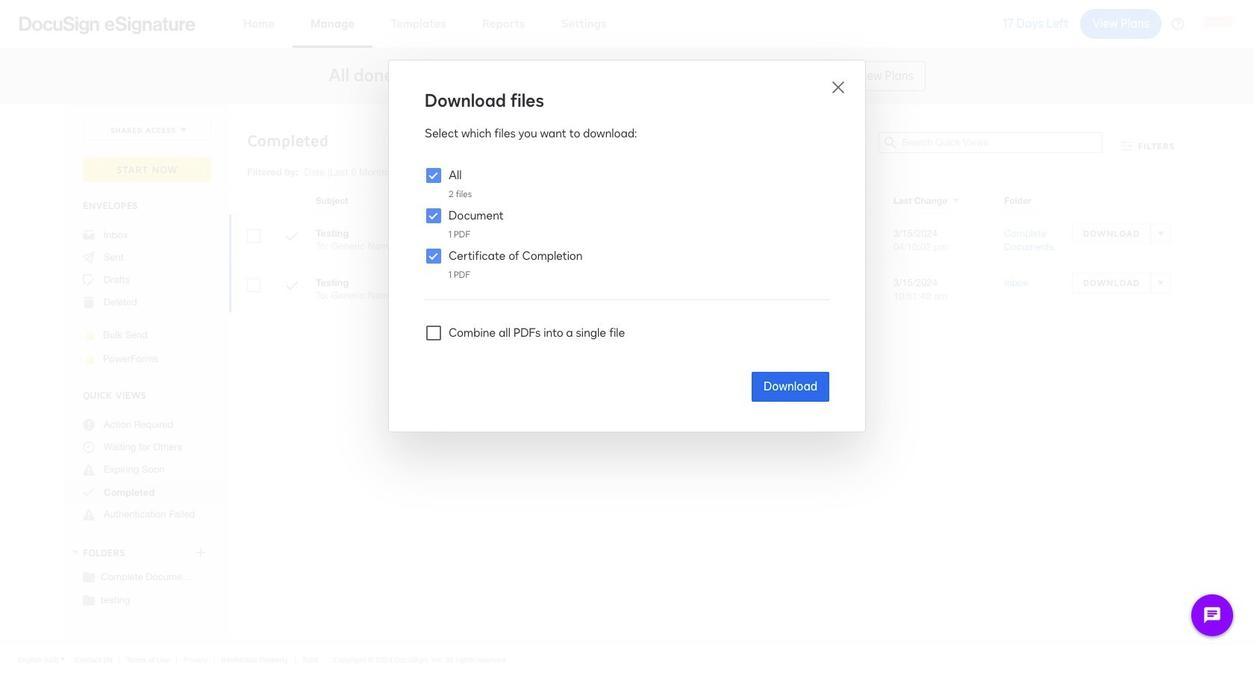 Task type: vqa. For each thing, say whether or not it's contained in the screenshot.
'Your uploaded profile image'
no



Task type: describe. For each thing, give the bounding box(es) containing it.
clock image
[[83, 441, 95, 453]]

2 lock image from the top
[[81, 350, 99, 368]]

docusign esignature image
[[19, 16, 196, 34]]

draft image
[[83, 274, 95, 286]]

action required image
[[83, 419, 95, 431]]

trash image
[[83, 297, 95, 308]]

completed image
[[83, 486, 95, 498]]

view folders image
[[69, 547, 81, 559]]

folder image
[[83, 571, 95, 583]]

folder image
[[83, 594, 95, 606]]

sent image
[[83, 252, 95, 264]]



Task type: locate. For each thing, give the bounding box(es) containing it.
1 vertical spatial lock image
[[81, 350, 99, 368]]

0 vertical spatial lock image
[[81, 326, 99, 344]]

completed image
[[286, 231, 298, 245], [286, 280, 298, 294]]

1 alert image from the top
[[83, 464, 95, 476]]

alert image
[[83, 464, 95, 476], [83, 509, 95, 521]]

1 vertical spatial alert image
[[83, 509, 95, 521]]

alert image down completed icon
[[83, 509, 95, 521]]

inbox image
[[83, 229, 95, 241]]

0 vertical spatial alert image
[[83, 464, 95, 476]]

1 completed image from the top
[[286, 231, 298, 245]]

alert image up completed icon
[[83, 464, 95, 476]]

2 completed image from the top
[[286, 280, 298, 294]]

0 vertical spatial completed image
[[286, 231, 298, 245]]

2 alert image from the top
[[83, 509, 95, 521]]

1 vertical spatial completed image
[[286, 280, 298, 294]]

more info region
[[0, 643, 1255, 675]]

lock image
[[81, 326, 99, 344], [81, 350, 99, 368]]

1 lock image from the top
[[81, 326, 99, 344]]

Search Quick Views text field
[[903, 133, 1103, 152]]



